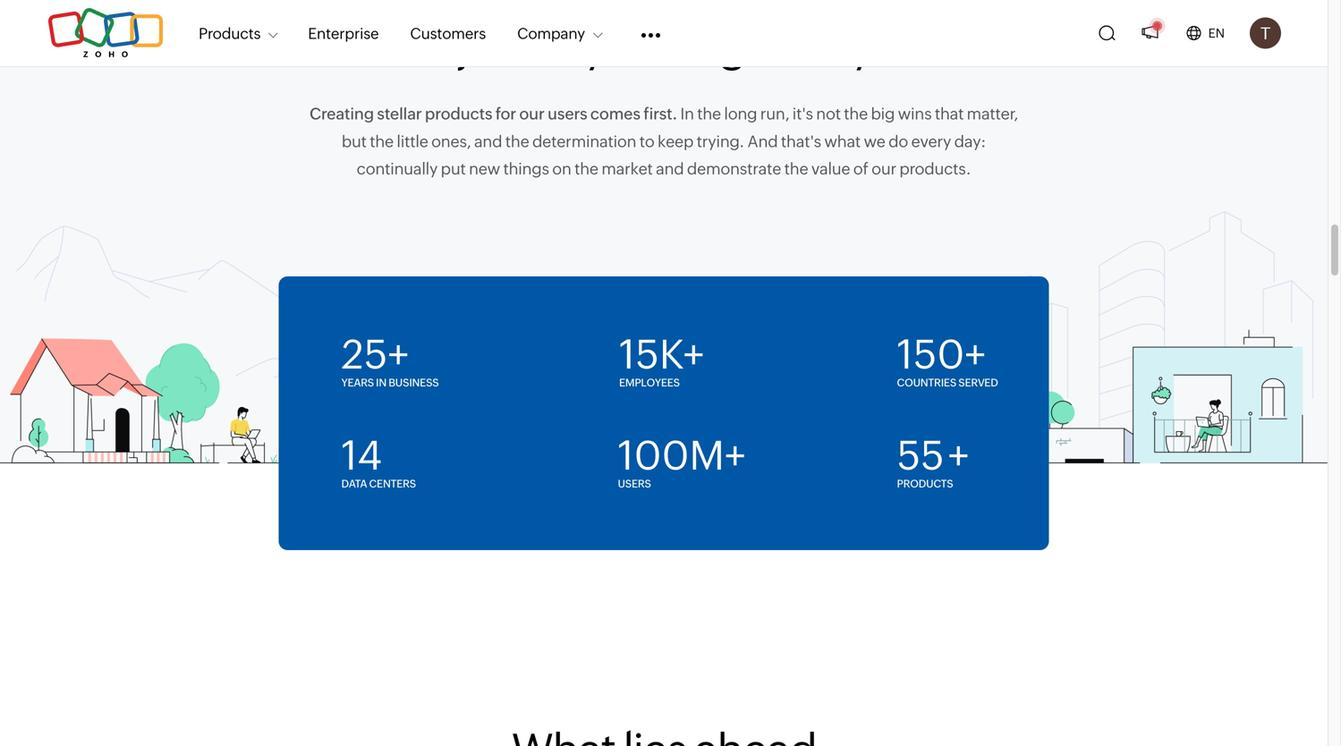 Task type: vqa. For each thing, say whether or not it's contained in the screenshot.
K+
yes



Task type: describe. For each thing, give the bounding box(es) containing it.
15 k+ employees
[[619, 332, 705, 389]]

users
[[618, 478, 651, 490]]

m
[[690, 433, 725, 479]]

enterprise
[[308, 24, 379, 42]]

14 data centers
[[341, 433, 416, 490]]

the right on
[[575, 160, 599, 178]]

served
[[959, 377, 999, 389]]

things
[[503, 160, 549, 178]]

for
[[496, 105, 517, 123]]

14
[[341, 433, 383, 479]]

+ for 25
[[388, 332, 409, 378]]

matter,
[[967, 105, 1019, 123]]

countries
[[897, 377, 957, 389]]

the up it's
[[780, 21, 844, 72]]

150
[[897, 332, 965, 378]]

little
[[397, 132, 428, 151]]

years
[[851, 21, 954, 72]]

in
[[376, 377, 387, 389]]

determination
[[533, 132, 637, 151]]

not
[[817, 105, 841, 123]]

+ for 55
[[948, 433, 970, 479]]

day:
[[955, 132, 987, 151]]

creating
[[310, 105, 374, 123]]

100
[[618, 433, 690, 479]]

100 m + users
[[618, 433, 746, 490]]

creating stellar products for our users comes first.
[[310, 105, 677, 123]]

1 horizontal spatial and
[[656, 160, 684, 178]]

employees
[[619, 377, 680, 389]]

+ for 150
[[965, 332, 986, 378]]

value
[[812, 160, 851, 178]]

products inside 55 + products
[[897, 478, 954, 490]]

in
[[681, 105, 694, 123]]

our journey through the years
[[374, 21, 954, 72]]

it's
[[793, 105, 814, 123]]

products
[[425, 105, 493, 123]]

k+
[[660, 332, 705, 378]]

put
[[441, 160, 466, 178]]

terry turtle image
[[1250, 17, 1282, 49]]

years
[[341, 377, 374, 389]]

to
[[640, 132, 655, 151]]

our inside 'in the long run, it's not the big wins that matter, but the little ones, and the determination to keep trying. and that's what we do every day: continually put new things on the market and demonstrate the value of our products.'
[[872, 160, 897, 178]]

through
[[614, 21, 772, 72]]

every
[[912, 132, 952, 151]]

do
[[889, 132, 909, 151]]

25 + years in business
[[341, 332, 439, 389]]

and
[[748, 132, 778, 151]]

wins
[[898, 105, 932, 123]]

business
[[389, 377, 439, 389]]

centers
[[369, 478, 416, 490]]

long
[[724, 105, 758, 123]]



Task type: locate. For each thing, give the bounding box(es) containing it.
15
[[619, 332, 660, 378]]

1 vertical spatial our
[[872, 160, 897, 178]]

0 vertical spatial our
[[519, 105, 545, 123]]

55
[[897, 433, 945, 479]]

the
[[780, 21, 844, 72], [697, 105, 721, 123], [844, 105, 868, 123], [370, 132, 394, 151], [506, 132, 529, 151], [575, 160, 599, 178], [785, 160, 809, 178]]

+ inside 100 m + users
[[725, 433, 746, 479]]

1 vertical spatial products
[[897, 478, 954, 490]]

we
[[864, 132, 886, 151]]

+ inside 150 + countries served
[[965, 332, 986, 378]]

in the long run, it's not the big wins that matter, but the little ones, and the determination to keep trying. and that's what we do every day: continually put new things on the market and demonstrate the value of our products.
[[342, 105, 1019, 178]]

data
[[341, 478, 367, 490]]

+ right 55
[[948, 433, 970, 479]]

run,
[[761, 105, 790, 123]]

of
[[854, 160, 869, 178]]

products.
[[900, 160, 971, 178]]

demonstrate
[[687, 160, 782, 178]]

ones,
[[432, 132, 471, 151]]

that's
[[781, 132, 822, 151]]

customers link
[[410, 14, 486, 53]]

the up 'things'
[[506, 132, 529, 151]]

the right but at the left
[[370, 132, 394, 151]]

150 + countries served
[[897, 332, 999, 389]]

1 horizontal spatial products
[[897, 478, 954, 490]]

and
[[474, 132, 502, 151], [656, 160, 684, 178]]

0 vertical spatial and
[[474, 132, 502, 151]]

our right for
[[519, 105, 545, 123]]

keep
[[658, 132, 694, 151]]

what
[[825, 132, 861, 151]]

1 horizontal spatial our
[[872, 160, 897, 178]]

enterprise link
[[308, 14, 379, 53]]

0 vertical spatial products
[[199, 24, 261, 42]]

0 horizontal spatial products
[[199, 24, 261, 42]]

but
[[342, 132, 367, 151]]

our
[[519, 105, 545, 123], [872, 160, 897, 178]]

the left big at the top of page
[[844, 105, 868, 123]]

stellar
[[377, 105, 422, 123]]

first.
[[644, 105, 677, 123]]

and up the new
[[474, 132, 502, 151]]

on
[[553, 160, 572, 178]]

trying.
[[697, 132, 745, 151]]

customers
[[410, 24, 486, 42]]

products
[[199, 24, 261, 42], [897, 478, 954, 490]]

our
[[374, 21, 450, 72]]

25
[[341, 332, 388, 378]]

+ inside 55 + products
[[948, 433, 970, 479]]

comes
[[591, 105, 641, 123]]

+ inside 25 + years in business
[[388, 332, 409, 378]]

journey
[[458, 21, 606, 72]]

continually
[[357, 160, 438, 178]]

+
[[388, 332, 409, 378], [965, 332, 986, 378], [725, 433, 746, 479], [948, 433, 970, 479]]

0 horizontal spatial our
[[519, 105, 545, 123]]

the down that's
[[785, 160, 809, 178]]

users
[[548, 105, 588, 123]]

+ right countries
[[965, 332, 986, 378]]

the right in
[[697, 105, 721, 123]]

company
[[517, 24, 585, 42]]

+ right "100" at the bottom of page
[[725, 433, 746, 479]]

en
[[1209, 26, 1225, 40]]

1 vertical spatial and
[[656, 160, 684, 178]]

+ right "in"
[[388, 332, 409, 378]]

and down keep
[[656, 160, 684, 178]]

new
[[469, 160, 500, 178]]

market
[[602, 160, 653, 178]]

0 horizontal spatial and
[[474, 132, 502, 151]]

big
[[871, 105, 895, 123]]

that
[[935, 105, 964, 123]]

our right the "of"
[[872, 160, 897, 178]]

55 + products
[[897, 433, 970, 490]]



